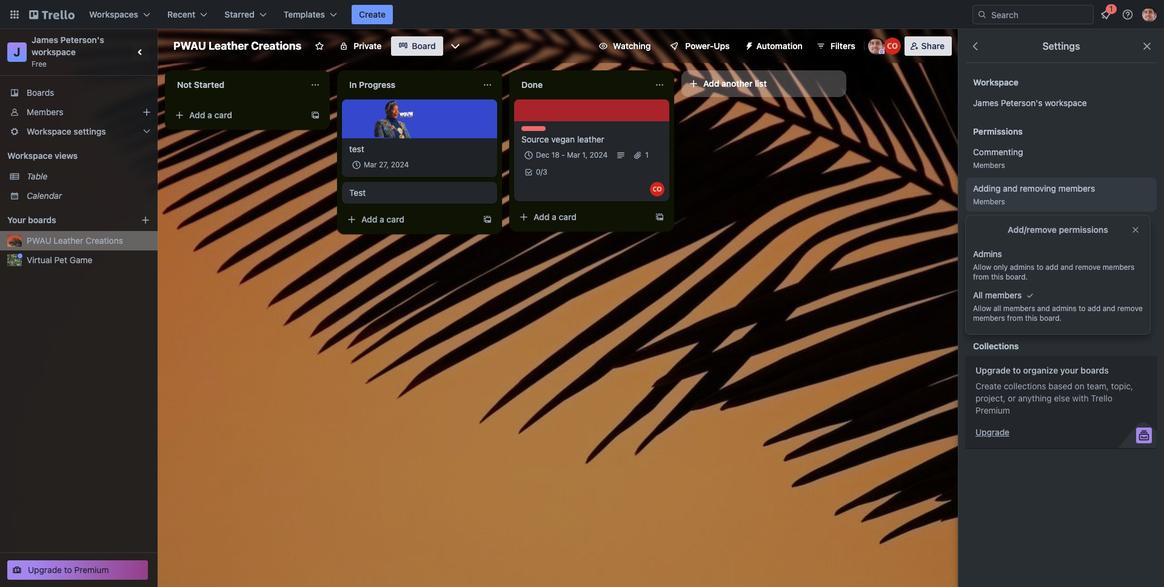 Task type: vqa. For each thing, say whether or not it's contained in the screenshot.
the "Commenting"
yes



Task type: describe. For each thing, give the bounding box(es) containing it.
upgrade to premium link
[[7, 560, 148, 580]]

0 vertical spatial boards
[[28, 215, 56, 225]]

workspace for workspace
[[973, 77, 1019, 87]]

add/remove permissions
[[1008, 224, 1109, 235]]

members down the all
[[973, 314, 1005, 323]]

0 horizontal spatial add a card
[[189, 110, 232, 120]]

add/remove
[[1008, 224, 1057, 235]]

board. inside "workspace editing any workspace member can edit and join this board. to enable this, the board can't be private."
[[973, 243, 996, 252]]

ups
[[714, 41, 730, 51]]

private.
[[1115, 243, 1140, 252]]

upgrade to premium
[[28, 565, 109, 575]]

filters
[[831, 41, 856, 51]]

watching button
[[591, 36, 658, 56]]

card for done
[[559, 212, 577, 222]]

this inside admins allow only admins to add and remove members from this board.
[[991, 272, 1004, 281]]

back to home image
[[29, 5, 75, 24]]

image
[[994, 304, 1015, 314]]

power-ups button
[[661, 36, 737, 56]]

edit
[[1073, 234, 1086, 243]]

power-ups
[[686, 41, 730, 51]]

2024 inside the mar 27, 2024 option
[[391, 160, 409, 169]]

create inside upgrade to organize your boards create collections based on team, topic, project, or anything else with trello premium
[[976, 381, 1002, 391]]

enabled
[[1023, 291, 1054, 301]]

any
[[973, 234, 986, 243]]

watching
[[613, 41, 651, 51]]

members inside adding and removing members members
[[973, 197, 1005, 206]]

peterson's for james peterson's workspace free
[[60, 35, 104, 45]]

workspace for james peterson's workspace
[[1045, 98, 1087, 108]]

Board name text field
[[167, 36, 308, 56]]

private button
[[332, 36, 389, 56]]

topic,
[[1112, 381, 1134, 391]]

1 vertical spatial pwau leather creations
[[27, 235, 123, 246]]

james peterson (jamespeterson93) image
[[868, 38, 885, 55]]

dec
[[536, 150, 550, 160]]

another
[[722, 78, 753, 89]]

starred button
[[217, 5, 274, 24]]

open information menu image
[[1122, 8, 1134, 21]]

In Progress text field
[[342, 75, 476, 95]]

james for james peterson's workspace
[[973, 98, 999, 108]]

workspace navigation collapse icon image
[[132, 44, 149, 61]]

workspace for workspace settings
[[27, 126, 71, 136]]

https://media2.giphy.com/media/vhqa3tryiebmkd5qih/100w.gif?cid=ad960664tuux3ictzc2l4kkstlpkpgfee3kg7e05hcw8694d&ep=v1_stickers_search&rid=100w.gif&ct=s image
[[373, 98, 415, 140]]

-
[[562, 150, 565, 160]]

share button
[[905, 36, 952, 56]]

from inside admins allow only admins to add and remove members from this board.
[[973, 272, 989, 281]]

based
[[1049, 381, 1073, 391]]

1,
[[582, 150, 588, 160]]

workspace settings
[[27, 126, 106, 136]]

test link
[[349, 143, 490, 155]]

covers
[[973, 270, 1002, 280]]

workspace settings button
[[0, 122, 158, 141]]

source vegan leather link
[[522, 133, 662, 146]]

james peterson's workspace
[[973, 98, 1087, 108]]

test
[[349, 144, 364, 154]]

add a card for in progress
[[361, 214, 405, 224]]

upgrade for upgrade to premium
[[28, 565, 62, 575]]

workspaces
[[89, 9, 138, 19]]

or
[[1008, 393, 1016, 403]]

workspace for james peterson's workspace free
[[32, 47, 76, 57]]

of
[[1142, 304, 1149, 314]]

leather
[[577, 134, 605, 144]]

add down 0 / 3 at the left top of the page
[[534, 212, 550, 222]]

collections
[[1004, 381, 1047, 391]]

templates
[[284, 9, 325, 19]]

settings
[[1043, 41, 1080, 52]]

members inside adding and removing members members
[[1059, 183, 1096, 193]]

with
[[1073, 393, 1089, 403]]

source
[[522, 134, 549, 144]]

members inside admins allow only admins to add and remove members from this board.
[[1103, 263, 1135, 272]]

premium inside upgrade to organize your boards create collections based on team, topic, project, or anything else with trello premium
[[976, 405, 1010, 415]]

18
[[552, 150, 560, 160]]

not started
[[177, 79, 225, 90]]

1 horizontal spatial james peterson's workspace link
[[966, 92, 1157, 114]]

else
[[1055, 393, 1070, 403]]

cards.
[[973, 314, 995, 323]]

all
[[994, 304, 1002, 313]]

commenting
[[973, 147, 1024, 157]]

card for in progress
[[387, 214, 405, 224]]

0 horizontal spatial create from template… image
[[311, 110, 320, 120]]

leather inside text box
[[209, 39, 249, 52]]

organize
[[1024, 365, 1059, 375]]

table
[[27, 171, 48, 181]]

test link
[[349, 187, 490, 199]]

vegan
[[551, 134, 575, 144]]

anything
[[1019, 393, 1052, 403]]

peterson's for james peterson's workspace
[[1001, 98, 1043, 108]]

admins inside allow all members and admins to add and remove members from this board.
[[1052, 304, 1077, 313]]

sourcing source vegan leather
[[522, 126, 605, 144]]

calendar link
[[27, 190, 150, 202]]

the inside "workspace editing any workspace member can edit and join this board. to enable this, the board can't be private."
[[1050, 243, 1061, 252]]

add inside allow all members and admins to add and remove members from this board.
[[1088, 304, 1101, 313]]

recent
[[167, 9, 195, 19]]

all
[[973, 290, 983, 300]]

progress
[[359, 79, 396, 90]]

and left front
[[1103, 304, 1116, 313]]

this inside allow all members and admins to add and remove members from this board.
[[1025, 314, 1038, 323]]

member
[[1029, 234, 1057, 243]]

sm image
[[740, 36, 757, 53]]

boards
[[27, 87, 54, 98]]

primary element
[[0, 0, 1165, 29]]

admins allow only admins to add and remove members from this board.
[[973, 249, 1135, 281]]

all members
[[973, 290, 1024, 300]]

members link
[[0, 103, 158, 122]]

colors
[[1077, 304, 1098, 314]]

can't
[[1085, 243, 1102, 252]]

upgrade button
[[976, 426, 1010, 439]]

board
[[1063, 243, 1083, 252]]

mar inside option
[[567, 150, 580, 160]]

Search field
[[987, 5, 1094, 24]]

commenting members
[[973, 147, 1024, 170]]

virtual pet game
[[27, 255, 92, 265]]

james peterson (jamespeterson93) image
[[1143, 7, 1157, 22]]

this member is an admin of this board. image
[[879, 49, 885, 55]]

1 vertical spatial premium
[[74, 565, 109, 575]]

game
[[70, 255, 92, 265]]

members down sm icon
[[1004, 304, 1036, 313]]

project,
[[976, 393, 1006, 403]]

mar 27, 2024
[[364, 160, 409, 169]]

card
[[973, 291, 992, 301]]

add a card button for done
[[514, 207, 650, 227]]

on for based
[[1075, 381, 1085, 391]]

virtual pet game link
[[27, 254, 150, 266]]

mar inside option
[[364, 160, 377, 169]]

your boards with 2 items element
[[7, 213, 123, 227]]

members up image
[[986, 290, 1022, 300]]



Task type: locate. For each thing, give the bounding box(es) containing it.
1 vertical spatial remove
[[1118, 304, 1143, 313]]

allow all members and admins to add and remove members from this board.
[[973, 304, 1143, 323]]

color: bold red, title: "sourcing" element
[[522, 126, 553, 135]]

a for done
[[552, 212, 557, 222]]

creations up virtual pet game "link"
[[86, 235, 123, 246]]

0 horizontal spatial james
[[32, 35, 58, 45]]

1 horizontal spatial james
[[973, 98, 999, 108]]

0 vertical spatial james
[[32, 35, 58, 45]]

board. down only
[[1006, 272, 1028, 281]]

james inside james peterson's workspace free
[[32, 35, 58, 45]]

2 allow from the top
[[973, 304, 992, 313]]

table link
[[27, 170, 150, 183]]

sourcing
[[522, 126, 553, 135]]

create from template… image
[[311, 110, 320, 120], [483, 215, 493, 224]]

admins inside admins allow only admins to add and remove members from this board.
[[1010, 263, 1035, 272]]

share
[[922, 41, 945, 51]]

leather
[[209, 39, 249, 52], [54, 235, 83, 246]]

creations down templates
[[251, 39, 302, 52]]

adding and removing members members
[[973, 183, 1096, 206]]

j
[[14, 45, 20, 59]]

j link
[[7, 42, 27, 62]]

2 horizontal spatial card
[[559, 212, 577, 222]]

collections
[[973, 341, 1019, 351]]

pwau leather creations
[[173, 39, 302, 52], [27, 235, 123, 246]]

1 vertical spatial leather
[[54, 235, 83, 246]]

0 vertical spatial members
[[27, 107, 63, 117]]

2024 right 27,
[[391, 160, 409, 169]]

remove inside allow all members and admins to add and remove members from this board.
[[1118, 304, 1143, 313]]

pwau inside text box
[[173, 39, 206, 52]]

christina overa (christinaovera) image
[[650, 182, 665, 197]]

1 vertical spatial pwau
[[27, 235, 51, 246]]

boards up 'team,'
[[1081, 365, 1109, 375]]

board
[[412, 41, 436, 51]]

only
[[994, 263, 1008, 272]]

1 horizontal spatial pwau leather creations
[[173, 39, 302, 52]]

1 vertical spatial james
[[973, 98, 999, 108]]

and inside "workspace editing any workspace member can edit and join this board. to enable this, the board can't be private."
[[1088, 234, 1101, 243]]

card covers enabled show image attachments and colors on the front of cards.
[[973, 291, 1149, 323]]

2 vertical spatial members
[[973, 197, 1005, 206]]

2024
[[590, 150, 608, 160], [391, 160, 409, 169]]

pwau leather creations up game
[[27, 235, 123, 246]]

create up the project,
[[976, 381, 1002, 391]]

james peterson's workspace link down settings
[[966, 92, 1157, 114]]

to inside allow all members and admins to add and remove members from this board.
[[1079, 304, 1086, 313]]

search image
[[978, 10, 987, 19]]

list
[[755, 78, 767, 89]]

workspace up "to"
[[989, 234, 1027, 243]]

adding
[[973, 183, 1001, 193]]

0 horizontal spatial board.
[[973, 243, 996, 252]]

permissions
[[1059, 224, 1109, 235]]

1 vertical spatial add
[[1088, 304, 1101, 313]]

pet
[[54, 255, 67, 265]]

1 vertical spatial boards
[[1081, 365, 1109, 375]]

1 horizontal spatial create from template… image
[[483, 215, 493, 224]]

workspace up table
[[7, 150, 53, 161]]

mar left 27,
[[364, 160, 377, 169]]

2024 right 1,
[[590, 150, 608, 160]]

members down commenting
[[973, 161, 1005, 170]]

1 horizontal spatial from
[[1008, 314, 1023, 323]]

peterson's down back to home image
[[60, 35, 104, 45]]

1 horizontal spatial a
[[380, 214, 384, 224]]

allow inside allow all members and admins to add and remove members from this board.
[[973, 304, 992, 313]]

free
[[32, 59, 47, 69]]

0 vertical spatial remove
[[1076, 263, 1101, 272]]

add a card
[[189, 110, 232, 120], [534, 212, 577, 222], [361, 214, 405, 224]]

create button
[[352, 5, 393, 24]]

1 vertical spatial creations
[[86, 235, 123, 246]]

workspace inside james peterson's workspace free
[[32, 47, 76, 57]]

add a card button
[[170, 106, 306, 125], [514, 207, 650, 227], [342, 210, 478, 229]]

removing
[[1020, 183, 1057, 193]]

from down covers
[[1008, 314, 1023, 323]]

workspace inside "dropdown button"
[[27, 126, 71, 136]]

0 vertical spatial this
[[1117, 234, 1130, 243]]

0 vertical spatial workspace
[[32, 47, 76, 57]]

editing
[[1019, 220, 1046, 230]]

create up private
[[359, 9, 386, 19]]

0 horizontal spatial 2024
[[391, 160, 409, 169]]

members down private.
[[1103, 263, 1135, 272]]

2 horizontal spatial add a card
[[534, 212, 577, 222]]

1 horizontal spatial premium
[[976, 405, 1010, 415]]

test
[[349, 187, 366, 198]]

add a card for done
[[534, 212, 577, 222]]

dec 18 - mar 1, 2024
[[536, 150, 608, 160]]

workspace for workspace views
[[7, 150, 53, 161]]

on inside card covers enabled show image attachments and colors on the front of cards.
[[1100, 304, 1108, 314]]

pwau leather creations link
[[27, 235, 150, 247]]

1 vertical spatial james peterson's workspace link
[[966, 92, 1157, 114]]

members right the removing
[[1059, 183, 1096, 193]]

permissions
[[973, 126, 1023, 136]]

covers
[[995, 291, 1020, 301]]

1 vertical spatial admins
[[1052, 304, 1077, 313]]

and down enabled
[[1038, 304, 1050, 313]]

create inside button
[[359, 9, 386, 19]]

james peterson's workspace free
[[32, 35, 106, 69]]

in
[[349, 79, 357, 90]]

pwau
[[173, 39, 206, 52], [27, 235, 51, 246]]

on
[[1100, 304, 1108, 314], [1075, 381, 1085, 391]]

board. down enabled
[[1040, 314, 1062, 323]]

1 vertical spatial from
[[1008, 314, 1023, 323]]

workspace down settings
[[1045, 98, 1087, 108]]

create
[[359, 9, 386, 19], [976, 381, 1002, 391]]

peterson's
[[60, 35, 104, 45], [1001, 98, 1043, 108]]

0 horizontal spatial admins
[[1010, 263, 1035, 272]]

from inside allow all members and admins to add and remove members from this board.
[[1008, 314, 1023, 323]]

1 horizontal spatial add a card
[[361, 214, 405, 224]]

started
[[194, 79, 225, 90]]

add a card button down 3
[[514, 207, 650, 227]]

0 vertical spatial create
[[359, 9, 386, 19]]

2 vertical spatial this
[[1025, 314, 1038, 323]]

to inside upgrade to organize your boards create collections based on team, topic, project, or anything else with trello premium
[[1013, 365, 1021, 375]]

james up permissions
[[973, 98, 999, 108]]

to inside admins allow only admins to add and remove members from this board.
[[1037, 263, 1044, 272]]

1 horizontal spatial boards
[[1081, 365, 1109, 375]]

0 horizontal spatial creations
[[86, 235, 123, 246]]

pwau leather creations inside text box
[[173, 39, 302, 52]]

virtual
[[27, 255, 52, 265]]

admins down enabled
[[1052, 304, 1077, 313]]

0 horizontal spatial workspace
[[32, 47, 76, 57]]

1 vertical spatial mar
[[364, 160, 377, 169]]

pwau up virtual in the top of the page
[[27, 235, 51, 246]]

and inside admins allow only admins to add and remove members from this board.
[[1061, 263, 1074, 272]]

add a card button for in progress
[[342, 210, 478, 229]]

on inside upgrade to organize your boards create collections based on team, topic, project, or anything else with trello premium
[[1075, 381, 1085, 391]]

in progress
[[349, 79, 396, 90]]

1 horizontal spatial add a card button
[[342, 210, 478, 229]]

pwau leather creations down starred at the left of page
[[173, 39, 302, 52]]

1 vertical spatial create
[[976, 381, 1002, 391]]

peterson's inside james peterson's workspace free
[[60, 35, 104, 45]]

members down adding
[[973, 197, 1005, 206]]

1 vertical spatial this
[[991, 272, 1004, 281]]

members
[[1059, 183, 1096, 193], [1103, 263, 1135, 272], [986, 290, 1022, 300], [1004, 304, 1036, 313], [973, 314, 1005, 323]]

1 horizontal spatial peterson's
[[1001, 98, 1043, 108]]

0 vertical spatial 2024
[[590, 150, 608, 160]]

admins down enable
[[1010, 263, 1035, 272]]

1 horizontal spatial mar
[[567, 150, 580, 160]]

remove down can't on the top right of the page
[[1076, 263, 1101, 272]]

your boards
[[7, 215, 56, 225]]

0 horizontal spatial pwau leather creations
[[27, 235, 123, 246]]

attachments
[[1017, 304, 1060, 314]]

1 horizontal spatial 2024
[[590, 150, 608, 160]]

Mar 27, 2024 checkbox
[[349, 158, 413, 172]]

board. inside allow all members and admins to add and remove members from this board.
[[1040, 314, 1062, 323]]

0 horizontal spatial card
[[214, 110, 232, 120]]

customize views image
[[449, 40, 461, 52]]

add down the test
[[361, 214, 378, 224]]

this
[[1117, 234, 1130, 243], [991, 272, 1004, 281], [1025, 314, 1038, 323]]

automation button
[[740, 36, 810, 56]]

allow up cards.
[[973, 304, 992, 313]]

0 horizontal spatial add a card button
[[170, 106, 306, 125]]

board. inside admins allow only admins to add and remove members from this board.
[[1006, 272, 1028, 281]]

1 vertical spatial workspace
[[1045, 98, 1087, 108]]

remove inside admins allow only admins to add and remove members from this board.
[[1076, 263, 1101, 272]]

1 horizontal spatial admins
[[1052, 304, 1077, 313]]

0 vertical spatial on
[[1100, 304, 1108, 314]]

boards
[[28, 215, 56, 225], [1081, 365, 1109, 375]]

and inside adding and removing members members
[[1003, 183, 1018, 193]]

0 horizontal spatial remove
[[1076, 263, 1101, 272]]

1 allow from the top
[[973, 263, 992, 272]]

0 vertical spatial peterson's
[[60, 35, 104, 45]]

add a card button down not started 'text field'
[[170, 106, 306, 125]]

Done text field
[[514, 75, 648, 95]]

upgrade for upgrade
[[976, 427, 1010, 437]]

on up with
[[1075, 381, 1085, 391]]

1 vertical spatial 2024
[[391, 160, 409, 169]]

allow
[[973, 263, 992, 272], [973, 304, 992, 313]]

1 horizontal spatial board.
[[1006, 272, 1028, 281]]

mar right -
[[567, 150, 580, 160]]

admins
[[973, 249, 1003, 259]]

workspace up workspace views
[[27, 126, 71, 136]]

team,
[[1087, 381, 1109, 391]]

boards inside upgrade to organize your boards create collections based on team, topic, project, or anything else with trello premium
[[1081, 365, 1109, 375]]

this down sm icon
[[1025, 314, 1038, 323]]

1 notification image
[[1099, 7, 1114, 22]]

sm image
[[1024, 289, 1037, 301]]

0 vertical spatial leather
[[209, 39, 249, 52]]

this down only
[[991, 272, 1004, 281]]

0 horizontal spatial peterson's
[[60, 35, 104, 45]]

mar
[[567, 150, 580, 160], [364, 160, 377, 169]]

add down not started
[[189, 110, 205, 120]]

upgrade inside upgrade to organize your boards create collections based on team, topic, project, or anything else with trello premium
[[976, 365, 1011, 375]]

peterson's up permissions
[[1001, 98, 1043, 108]]

the left front
[[1110, 304, 1121, 314]]

christina overa (christinaovera) image
[[884, 38, 901, 55]]

3
[[543, 167, 548, 177]]

be
[[1104, 243, 1112, 252]]

members inside commenting members
[[973, 161, 1005, 170]]

1 horizontal spatial leather
[[209, 39, 249, 52]]

2 vertical spatial upgrade
[[28, 565, 62, 575]]

leather down starred at the left of page
[[209, 39, 249, 52]]

members down boards
[[27, 107, 63, 117]]

1 horizontal spatial pwau
[[173, 39, 206, 52]]

0 horizontal spatial pwau
[[27, 235, 51, 246]]

admins
[[1010, 263, 1035, 272], [1052, 304, 1077, 313]]

boards down calendar
[[28, 215, 56, 225]]

remove
[[1076, 263, 1101, 272], [1118, 304, 1143, 313]]

from up all at the right
[[973, 272, 989, 281]]

0 vertical spatial upgrade
[[976, 365, 1011, 375]]

1 horizontal spatial add
[[1088, 304, 1101, 313]]

add a card button down test link
[[342, 210, 478, 229]]

your
[[1061, 365, 1079, 375]]

front
[[1123, 304, 1140, 314]]

1 horizontal spatial on
[[1100, 304, 1108, 314]]

0 vertical spatial board.
[[973, 243, 996, 252]]

1 horizontal spatial workspace
[[1045, 98, 1087, 108]]

and
[[1003, 183, 1018, 193], [1088, 234, 1101, 243], [1061, 263, 1074, 272], [1038, 304, 1050, 313], [1103, 304, 1116, 313], [1062, 304, 1075, 314]]

add inside admins allow only admins to add and remove members from this board.
[[1046, 263, 1059, 272]]

1
[[645, 150, 649, 160]]

workspace up free
[[32, 47, 76, 57]]

workspace
[[973, 77, 1019, 87], [27, 126, 71, 136], [7, 150, 53, 161], [973, 220, 1017, 230], [989, 234, 1027, 243]]

on for colors
[[1100, 304, 1108, 314]]

0 vertical spatial creations
[[251, 39, 302, 52]]

a for in progress
[[380, 214, 384, 224]]

join
[[1103, 234, 1115, 243]]

upgrade
[[976, 365, 1011, 375], [976, 427, 1010, 437], [28, 565, 62, 575]]

and up can't on the top right of the page
[[1088, 234, 1101, 243]]

add down this,
[[1046, 263, 1059, 272]]

filters button
[[813, 36, 859, 56]]

1 vertical spatial on
[[1075, 381, 1085, 391]]

the down can
[[1050, 243, 1061, 252]]

james peterson's workspace link up free
[[32, 35, 106, 57]]

1 vertical spatial peterson's
[[1001, 98, 1043, 108]]

allow inside admins allow only admins to add and remove members from this board.
[[973, 263, 992, 272]]

upgrade to organize your boards create collections based on team, topic, project, or anything else with trello premium
[[976, 365, 1134, 415]]

the inside card covers enabled show image attachments and colors on the front of cards.
[[1110, 304, 1121, 314]]

create from template… image
[[655, 212, 665, 222]]

james for james peterson's workspace free
[[32, 35, 58, 45]]

workspace up james peterson's workspace
[[973, 77, 1019, 87]]

pwau down recent popup button on the left of page
[[173, 39, 206, 52]]

james up free
[[32, 35, 58, 45]]

board link
[[391, 36, 443, 56]]

0 horizontal spatial premium
[[74, 565, 109, 575]]

settings
[[74, 126, 106, 136]]

0 vertical spatial the
[[1050, 243, 1061, 252]]

0 horizontal spatial add
[[1046, 263, 1059, 272]]

creations inside text box
[[251, 39, 302, 52]]

Dec 18 - Mar 1, 2024 checkbox
[[522, 148, 611, 163]]

1 vertical spatial members
[[973, 161, 1005, 170]]

allow down admins
[[973, 263, 992, 272]]

2024 inside dec 18 - mar 1, 2024 option
[[590, 150, 608, 160]]

2 horizontal spatial this
[[1117, 234, 1130, 243]]

and right adding
[[1003, 183, 1018, 193]]

card
[[214, 110, 232, 120], [559, 212, 577, 222], [387, 214, 405, 224]]

add a card down the test
[[361, 214, 405, 224]]

0 vertical spatial james peterson's workspace link
[[32, 35, 106, 57]]

0 horizontal spatial this
[[991, 272, 1004, 281]]

0 horizontal spatial on
[[1075, 381, 1085, 391]]

add left another
[[704, 78, 720, 89]]

1 horizontal spatial remove
[[1118, 304, 1143, 313]]

0 vertical spatial add
[[1046, 263, 1059, 272]]

1 vertical spatial create from template… image
[[483, 215, 493, 224]]

add board image
[[141, 215, 150, 225]]

add
[[1046, 263, 1059, 272], [1088, 304, 1101, 313]]

creations
[[251, 39, 302, 52], [86, 235, 123, 246]]

0 horizontal spatial the
[[1050, 243, 1061, 252]]

2 horizontal spatial a
[[552, 212, 557, 222]]

add a card down started
[[189, 110, 232, 120]]

1 horizontal spatial creations
[[251, 39, 302, 52]]

1 vertical spatial upgrade
[[976, 427, 1010, 437]]

remove right the colors
[[1118, 304, 1143, 313]]

1 vertical spatial allow
[[973, 304, 992, 313]]

upgrade for upgrade to organize your boards create collections based on team, topic, project, or anything else with trello premium
[[976, 365, 1011, 375]]

0 horizontal spatial a
[[208, 110, 212, 120]]

star or unstar board image
[[315, 41, 325, 51]]

private
[[354, 41, 382, 51]]

1 horizontal spatial the
[[1110, 304, 1121, 314]]

0 vertical spatial pwau
[[173, 39, 206, 52]]

0 horizontal spatial from
[[973, 272, 989, 281]]

and inside card covers enabled show image attachments and colors on the front of cards.
[[1062, 304, 1075, 314]]

add a card down 3
[[534, 212, 577, 222]]

workspace up any at the top right of the page
[[973, 220, 1017, 230]]

2 horizontal spatial board.
[[1040, 314, 1062, 323]]

to
[[998, 243, 1006, 252]]

add left front
[[1088, 304, 1101, 313]]

add inside button
[[704, 78, 720, 89]]

this inside "workspace editing any workspace member can edit and join this board. to enable this, the board can't be private."
[[1117, 234, 1130, 243]]

this,
[[1033, 243, 1048, 252]]

1 horizontal spatial this
[[1025, 314, 1038, 323]]

and left the colors
[[1062, 304, 1075, 314]]

0 horizontal spatial james peterson's workspace link
[[32, 35, 106, 57]]

0 vertical spatial create from template… image
[[311, 110, 320, 120]]

0 vertical spatial allow
[[973, 263, 992, 272]]

this up private.
[[1117, 234, 1130, 243]]

on right the colors
[[1100, 304, 1108, 314]]

0 vertical spatial from
[[973, 272, 989, 281]]

0 horizontal spatial mar
[[364, 160, 377, 169]]

0 horizontal spatial leather
[[54, 235, 83, 246]]

0 vertical spatial pwau leather creations
[[173, 39, 302, 52]]

workspace for workspace editing any workspace member can edit and join this board. to enable this, the board can't be private.
[[973, 220, 1017, 230]]

a
[[208, 110, 212, 120], [552, 212, 557, 222], [380, 214, 384, 224]]

calendar
[[27, 190, 62, 201]]

and down board at right
[[1061, 263, 1074, 272]]

1 vertical spatial board.
[[1006, 272, 1028, 281]]

board. down any at the top right of the page
[[973, 243, 996, 252]]

Not Started text field
[[170, 75, 303, 95]]

automation
[[757, 41, 803, 51]]

leather down your boards with 2 items element
[[54, 235, 83, 246]]

james
[[32, 35, 58, 45], [973, 98, 999, 108]]



